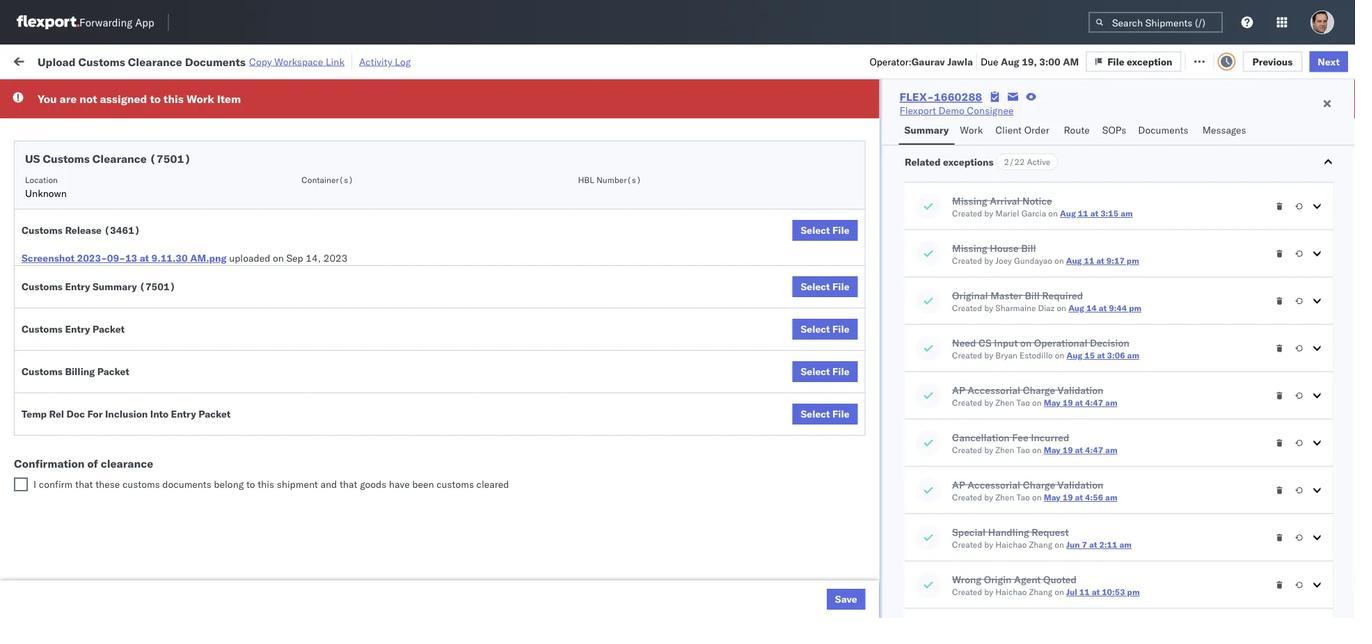 Task type: describe. For each thing, give the bounding box(es) containing it.
abcd1234560
[[925, 537, 994, 549]]

4 hlxu8034992 from the top
[[1073, 231, 1141, 243]]

: for status
[[100, 86, 102, 97]]

1 2130387 from the top
[[857, 476, 899, 489]]

09-
[[107, 252, 125, 264]]

no
[[326, 86, 337, 97]]

2 test123456 from the top
[[1023, 170, 1082, 182]]

pickup up release on the top
[[76, 200, 106, 212]]

schedule pickup from los angeles, ca for ceau7522281, hlxu6269489, hlxu8034992
[[32, 169, 203, 182]]

2 2:59 am edt, nov 5, 2022 from the top
[[241, 170, 363, 182]]

5 fcl from the top
[[490, 385, 508, 397]]

1 flex-1846748 from the top
[[827, 140, 899, 152]]

2 5, from the top
[[327, 170, 336, 182]]

bill for house
[[1021, 242, 1036, 254]]

los for 3rd schedule pickup from los angeles, ca button from the top of the page
[[131, 261, 147, 274]]

demo
[[939, 104, 964, 117]]

7
[[1082, 539, 1087, 550]]

1660288
[[934, 90, 982, 104]]

flexport demo consignee
[[900, 104, 1014, 117]]

19 for ap accessorial charge validation created by zhen tao on may 19 at 4:47 am
[[1062, 397, 1073, 408]]

at inside the special handling request created by haichao zhang on jun 7 at 2:11 am
[[1089, 539, 1097, 550]]

2 edt, from the top
[[283, 170, 304, 182]]

item
[[217, 92, 241, 106]]

2 customs from the left
[[437, 478, 474, 490]]

import work
[[117, 54, 175, 66]]

select file button for customs entry summary (7501)
[[792, 276, 858, 297]]

zhang inside the special handling request created by haichao zhang on jun 7 at 2:11 am
[[1029, 539, 1052, 550]]

zhang inside wrong origin agent quoted created by haichao zhang on jul 11 at 10:53 pm
[[1029, 587, 1052, 597]]

select for customs entry packet
[[801, 323, 830, 335]]

zhen for ap accessorial charge validation created by zhen tao on may 19 at 4:47 am
[[995, 397, 1014, 408]]

pm inside missing house bill created by joey gundayao on aug 11 at 9:17 pm
[[1126, 255, 1139, 266]]

created inside ap accessorial charge validation created by zhen tao on may 19 at 4:47 am
[[952, 397, 982, 408]]

2 appointment from the top
[[114, 231, 171, 243]]

entry for summary
[[65, 280, 90, 293]]

clearance
[[101, 457, 153, 470]]

need
[[952, 337, 976, 349]]

location
[[25, 174, 58, 185]]

4 ceau7522281, hlxu6269489, hlxu8034992 from the top
[[925, 231, 1141, 243]]

5 1846748 from the top
[[857, 262, 899, 274]]

by inside original master bill required created by sharmaine diaz on aug 14 at 9:44 pm
[[984, 303, 993, 313]]

1 abcdefg78456546 from the top
[[1023, 323, 1116, 335]]

1 horizontal spatial this
[[258, 478, 274, 490]]

by inside missing house bill created by joey gundayao on aug 11 at 9:17 pm
[[984, 255, 993, 266]]

operator:
[[870, 55, 912, 67]]

Search Shipments (/) text field
[[1089, 12, 1223, 33]]

2 schedule pickup from los angeles, ca link from the top
[[32, 199, 203, 213]]

am down deadline on the top left
[[264, 140, 280, 152]]

2 ceau7522281, hlxu6269489, hlxu8034992 from the top
[[925, 170, 1141, 182]]

created inside the special handling request created by haichao zhang on jun 7 at 2:11 am
[[952, 539, 982, 550]]

created inside "cancellation fee incurred created by zhen tao on may 19 at 4:47 am"
[[952, 445, 982, 455]]

4 schedule delivery appointment button from the top
[[32, 475, 171, 490]]

on inside the special handling request created by haichao zhang on jun 7 at 2:11 am
[[1054, 539, 1064, 550]]

9 schedule from the top
[[32, 476, 73, 488]]

angeles, for lhuu7894563, uetu5238478's schedule pickup from los angeles, ca "link"
[[149, 323, 188, 335]]

mode
[[459, 114, 480, 124]]

ap accessorial charge validation created by zhen tao on may 19 at 4:47 am
[[952, 384, 1117, 408]]

customs inside button
[[66, 292, 105, 304]]

3 ocean fcl from the top
[[459, 262, 508, 274]]

2 abcdefg78456546 from the top
[[1023, 354, 1116, 366]]

am left 'container(s)'
[[264, 170, 280, 182]]

1 flex-1889466 from the top
[[827, 323, 899, 335]]

6 test123456 from the top
[[1023, 293, 1082, 305]]

2 gvcu5265864 from the top
[[925, 507, 994, 519]]

by inside ap accessorial charge validation created by zhen tao on may 19 at 4:47 am
[[984, 397, 993, 408]]

11:30 for 11:30 pm est, jan 23, 2023
[[241, 476, 268, 489]]

confirm for confirm pickup from los angeles, ca
[[32, 384, 68, 396]]

schedule delivery appointment for 4th schedule delivery appointment button from the bottom schedule delivery appointment link
[[32, 139, 171, 151]]

estodillo
[[1019, 350, 1052, 361]]

: for snoozed
[[320, 86, 323, 97]]

1 schedule from the top
[[32, 139, 73, 151]]

11 resize handle column header from the left
[[1330, 108, 1347, 618]]

am inside "cancellation fee incurred created by zhen tao on may 19 at 4:47 am"
[[1105, 445, 1117, 455]]

resize handle column header for workitem
[[216, 108, 233, 618]]

2 account from the top
[[726, 599, 763, 611]]

3 abcdefg78456546 from the top
[[1023, 385, 1116, 397]]

gundayao
[[1014, 255, 1052, 266]]

am inside 'missing arrival notice created by mariel garcia on aug 11 at 3:15 am'
[[1120, 208, 1133, 219]]

packet for customs billing packet
[[97, 365, 129, 378]]

number(s)
[[596, 174, 641, 185]]

9:44
[[1109, 303, 1127, 313]]

work,
[[146, 86, 168, 97]]

customs billing packet
[[22, 365, 129, 378]]

from for schedule pickup from los angeles, ca "link" associated with ceau7522281, hlxu6269489, hlxu8034992
[[108, 169, 129, 182]]

at right 13
[[140, 252, 149, 264]]

file for customs entry summary (7501)
[[832, 280, 850, 293]]

billing
[[65, 365, 95, 378]]

4 ceau7522281, from the top
[[925, 231, 997, 243]]

us
[[25, 152, 40, 166]]

flex-1660288 link
[[900, 90, 982, 104]]

at inside ap accessorial charge validation created by zhen tao on may 19 at 4:56 am
[[1075, 492, 1083, 503]]

file for customs release (3461)
[[832, 224, 850, 236]]

4:47 inside "cancellation fee incurred created by zhen tao on may 19 at 4:47 am"
[[1085, 445, 1103, 455]]

may 19 at 4:47 am button for cancellation fee incurred
[[1043, 445, 1117, 455]]

0 vertical spatial upload
[[38, 54, 76, 68]]

778
[[262, 54, 280, 66]]

pm for original master bill required
[[1129, 303, 1141, 313]]

documents inside button
[[1138, 124, 1189, 136]]

9.11.30
[[151, 252, 188, 264]]

confirm pickup from los angeles, ca button
[[32, 383, 198, 398]]

are
[[60, 92, 77, 106]]

3 schedule pickup from los angeles, ca link from the top
[[32, 261, 203, 275]]

4 fcl from the top
[[490, 293, 508, 305]]

gaurav jawla for schedule delivery appointment
[[1211, 231, 1269, 244]]

at inside ap accessorial charge validation created by zhen tao on may 19 at 4:47 am
[[1075, 397, 1083, 408]]

documents inside button
[[155, 292, 205, 304]]

2 1889466 from the top
[[857, 354, 899, 366]]

jaehyung choi - test origin agen
[[1211, 476, 1355, 489]]

delivery for gvcu5265864
[[76, 476, 111, 488]]

5 hlxu8034992 from the top
[[1073, 262, 1141, 274]]

6 flex-1846748 from the top
[[827, 293, 899, 305]]

import work button
[[112, 45, 181, 76]]

file for customs entry packet
[[832, 323, 850, 335]]

select file for customs release (3461)
[[801, 224, 850, 236]]

container(s)
[[302, 174, 353, 185]]

workitem button
[[8, 111, 219, 125]]

nov for 4th schedule delivery appointment button from the bottom schedule delivery appointment link
[[307, 140, 325, 152]]

--
[[1023, 538, 1035, 550]]

1 1846748 from the top
[[857, 140, 899, 152]]

garcia
[[1021, 208, 1046, 219]]

4 schedule from the top
[[32, 231, 73, 243]]

19 inside "cancellation fee incurred created by zhen tao on may 19 at 4:47 am"
[[1062, 445, 1073, 455]]

schedule pickup from los angeles, ca button for lhuu7894563, uetu5238478
[[32, 322, 203, 337]]

schedule delivery appointment link for 4th schedule delivery appointment button from the bottom
[[32, 138, 171, 152]]

jul
[[1066, 587, 1077, 597]]

may for ap accessorial charge validation created by zhen tao on may 19 at 4:47 am
[[1043, 397, 1060, 408]]

pickup down upload customs clearance documents button on the left top
[[76, 323, 106, 335]]

Search Work text field
[[888, 50, 1039, 71]]

1 customs from the left
[[122, 478, 160, 490]]

3 flex-2130387 from the top
[[827, 568, 899, 580]]

1 vertical spatial to
[[246, 478, 255, 490]]

my work
[[14, 50, 76, 70]]

gvcu5265864 for 11:30 pm est, jan 28, 2023
[[925, 568, 994, 580]]

progress
[[217, 86, 252, 97]]

1 integration test account - karl lagerfeld from the top
[[654, 568, 836, 580]]

7:00 pm est, dec 23, 2022
[[241, 385, 368, 397]]

1 1889466 from the top
[[857, 323, 899, 335]]

2 schedule pickup from los angeles, ca button from the top
[[32, 199, 203, 215]]

hbl number(s)
[[578, 174, 641, 185]]

maeu9408431 for 11:30 pm est, jan 23, 2023
[[1023, 476, 1093, 489]]

am right 3:00
[[1063, 55, 1079, 67]]

release
[[65, 224, 102, 236]]

missing arrival notice created by mariel garcia on aug 11 at 3:15 am
[[952, 195, 1133, 219]]

schedule pickup from los angeles, ca for lhuu7894563, uetu5238478
[[32, 323, 203, 335]]

2 upload customs clearance documents from the top
[[32, 568, 205, 580]]

select for customs billing packet
[[801, 365, 830, 378]]

agen
[[1336, 476, 1355, 489]]

1 edt, from the top
[[283, 140, 304, 152]]

2 schedule pickup from los angeles, ca from the top
[[32, 200, 203, 212]]

2 vertical spatial upload
[[32, 568, 64, 580]]

1 account from the top
[[726, 568, 763, 580]]

pm for 11:30 pm est, jan 28, 2023
[[270, 568, 286, 580]]

file for customs billing packet
[[832, 365, 850, 378]]

11 for missing arrival notice
[[1078, 208, 1088, 219]]

by inside the special handling request created by haichao zhang on jun 7 at 2:11 am
[[984, 539, 993, 550]]

created inside ap accessorial charge validation created by zhen tao on may 19 at 4:56 am
[[952, 492, 982, 503]]

3 5, from the top
[[327, 201, 336, 213]]

clearance inside button
[[108, 292, 152, 304]]

schedule delivery appointment for schedule delivery appointment link for 1st schedule delivery appointment button from the bottom
[[32, 476, 171, 488]]

pm for 7:00 pm est, dec 23, 2022
[[264, 385, 280, 397]]

tao inside "cancellation fee incurred created by zhen tao on may 19 at 4:47 am"
[[1016, 445, 1030, 455]]

1 ceau7522281, from the top
[[925, 139, 997, 151]]

by inside need cs input on operational decision created by bryan estodillo on aug 15 at 3:06 am
[[984, 350, 993, 361]]

3 appointment from the top
[[114, 353, 171, 365]]

los for schedule pickup from los angeles, ca button associated with ceau7522281, hlxu6269489, hlxu8034992
[[131, 169, 147, 182]]

cs
[[978, 337, 991, 349]]

forwarding
[[79, 16, 132, 29]]

may for ap accessorial charge validation created by zhen tao on may 19 at 4:56 am
[[1043, 492, 1060, 503]]

workspace
[[274, 55, 323, 68]]

4 2:59 am edt, nov 5, 2022 from the top
[[241, 262, 363, 274]]

4 lhuu7894563, from the top
[[925, 415, 997, 427]]

special
[[952, 526, 985, 538]]

11 for missing house bill
[[1084, 255, 1094, 266]]

4 2:59 from the top
[[241, 262, 262, 274]]

my
[[14, 50, 36, 70]]

message (10)
[[187, 54, 250, 66]]

schedule pickup from los angeles, ca link for lhuu7894563, uetu5238478
[[32, 322, 203, 336]]

2 flex-1889466 from the top
[[827, 354, 899, 366]]

upload customs clearance documents copy workspace link
[[38, 54, 345, 68]]

schedule pickup from los angeles, ca for msdu7304509
[[32, 445, 203, 457]]

at inside original master bill required created by sharmaine diaz on aug 14 at 9:44 pm
[[1098, 303, 1106, 313]]

work
[[40, 50, 76, 70]]

validation for ap accessorial charge validation created by zhen tao on may 19 at 4:56 am
[[1057, 478, 1103, 491]]

19,
[[1022, 55, 1037, 67]]

dec
[[305, 385, 324, 397]]

flex-1662119
[[827, 538, 899, 550]]

5 test123456 from the top
[[1023, 262, 1082, 274]]

master
[[990, 289, 1022, 301]]

may 19 at 4:47 am button for ap accessorial charge validation
[[1043, 397, 1117, 408]]

1 gaurav jawla from the top
[[1211, 140, 1269, 152]]

3 ceau7522281, hlxu6269489, hlxu8034992 from the top
[[925, 200, 1141, 213]]

zhen inside "cancellation fee incurred created by zhen tao on may 19 at 4:47 am"
[[995, 445, 1014, 455]]

into
[[150, 408, 169, 420]]

3 schedule delivery appointment button from the top
[[32, 353, 171, 368]]

3 flex-1889466 from the top
[[827, 385, 899, 397]]

origin inside wrong origin agent quoted created by haichao zhang on jul 11 at 10:53 pm
[[984, 573, 1011, 585]]

2 ocean fcl from the top
[[459, 201, 508, 213]]

2023 for 28,
[[347, 568, 371, 580]]

3 test123456 from the top
[[1023, 201, 1082, 213]]

3 hlxu8034992 from the top
[[1073, 200, 1141, 213]]

client order button
[[990, 118, 1058, 145]]

mbl/mawb
[[1023, 114, 1071, 124]]

am left the sep
[[264, 262, 280, 274]]

2:11
[[1099, 539, 1117, 550]]

2 horizontal spatial work
[[960, 124, 983, 136]]

sops button
[[1097, 118, 1133, 145]]

am inside need cs input on operational decision created by bryan estodillo on aug 15 at 3:06 am
[[1127, 350, 1139, 361]]

on left the sep
[[273, 252, 284, 264]]

10 resize handle column header from the left
[[1285, 108, 1302, 618]]

2 schedule delivery appointment button from the top
[[32, 230, 171, 245]]

zhen for ap accessorial charge validation created by zhen tao on may 19 at 4:56 am
[[995, 492, 1014, 503]]

select file button for customs entry packet
[[792, 319, 858, 340]]

packet for customs entry packet
[[93, 323, 125, 335]]

batch
[[1278, 54, 1305, 66]]

3 2:59 from the top
[[241, 201, 262, 213]]

11 inside wrong origin agent quoted created by haichao zhang on jul 11 at 10:53 pm
[[1079, 587, 1089, 597]]

1 fcl from the top
[[490, 140, 508, 152]]

gvcu5265864 for 11:30 pm est, jan 23, 2023
[[925, 476, 994, 488]]

summary button
[[899, 118, 954, 145]]

3 resize handle column header from the left
[[435, 108, 452, 618]]

container
[[925, 108, 962, 119]]

3:15
[[1100, 208, 1118, 219]]

at inside need cs input on operational decision created by bryan estodillo on aug 15 at 3:06 am
[[1097, 350, 1105, 361]]

pickup down us customs clearance (7501)
[[76, 169, 106, 182]]

diaz
[[1038, 303, 1054, 313]]

1 hlxu6269489, from the top
[[999, 139, 1070, 151]]

customs entry packet
[[22, 323, 125, 335]]

gaurav jawla for schedule pickup from los angeles, ca
[[1211, 170, 1269, 182]]

4 lhuu7894563, uetu5238478 from the top
[[925, 415, 1067, 427]]

2 integration test account - karl lagerfeld from the top
[[654, 599, 836, 611]]

accessorial for ap accessorial charge validation created by zhen tao on may 19 at 4:56 am
[[967, 478, 1020, 491]]

flex-1893174
[[827, 446, 899, 458]]

blocked,
[[170, 86, 205, 97]]

angeles, for schedule pickup from los angeles, ca "link" related to msdu7304509
[[149, 445, 188, 457]]

nov for 2nd schedule pickup from los angeles, ca "link"
[[307, 201, 325, 213]]

2 karl from the top
[[774, 599, 792, 611]]

0 horizontal spatial work
[[151, 54, 175, 66]]

previous
[[1252, 55, 1293, 67]]

notice
[[1022, 195, 1052, 207]]

documents
[[162, 478, 211, 490]]

4 ocean fcl from the top
[[459, 293, 508, 305]]

pickup down confirm delivery button
[[76, 445, 106, 457]]

3 flex-1846748 from the top
[[827, 201, 899, 213]]

unknown
[[25, 187, 67, 199]]

confirm pickup from los angeles, ca link
[[32, 383, 198, 397]]

operational
[[1034, 337, 1087, 349]]

missing for missing arrival notice
[[952, 195, 987, 207]]

3 2:59 am edt, nov 5, 2022 from the top
[[241, 201, 363, 213]]

on inside missing house bill created by joey gundayao on aug 11 at 9:17 pm
[[1054, 255, 1064, 266]]

1 horizontal spatial work
[[186, 92, 214, 106]]

confirm delivery button
[[32, 414, 106, 429]]

status
[[75, 86, 100, 97]]

may 19 at 4:56 am button
[[1043, 492, 1117, 503]]

3 schedule pickup from los angeles, ca button from the top
[[32, 261, 203, 276]]

aug left 19,
[[1001, 55, 1019, 67]]

on inside ap accessorial charge validation created by zhen tao on may 19 at 4:56 am
[[1032, 492, 1041, 503]]

est, for 7:00 pm est, dec 23, 2022
[[282, 385, 303, 397]]

ca inside button
[[185, 384, 198, 396]]

schedule delivery appointment for 3rd schedule delivery appointment button from the top of the page schedule delivery appointment link
[[32, 353, 171, 365]]

flexport. image
[[17, 15, 79, 29]]

select file button for customs release (3461)
[[792, 220, 858, 241]]

4 uetu5238478 from the top
[[999, 415, 1067, 427]]

schedule pickup from los angeles, ca link for ceau7522281, hlxu6269489, hlxu8034992
[[32, 169, 203, 183]]

created inside wrong origin agent quoted created by haichao zhang on jul 11 at 10:53 pm
[[952, 587, 982, 597]]

snoozed
[[288, 86, 320, 97]]

am up uploaded
[[264, 201, 280, 213]]

pm for wrong origin agent quoted
[[1127, 587, 1139, 597]]

4 hlxu6269489, from the top
[[999, 231, 1070, 243]]

7 schedule from the top
[[32, 353, 73, 365]]

3:00
[[1039, 55, 1060, 67]]

am inside ap accessorial charge validation created by zhen tao on may 19 at 4:47 am
[[1105, 397, 1117, 408]]

confirmation
[[14, 457, 85, 470]]

0 vertical spatial 2023
[[323, 252, 348, 264]]

tao for ap accessorial charge validation created by zhen tao on may 19 at 4:47 am
[[1016, 397, 1030, 408]]

angeles, for confirm pickup from los angeles, ca link
[[144, 384, 182, 396]]

1 test123456 from the top
[[1023, 140, 1082, 152]]

delivery for ceau7522281, hlxu6269489, hlxu8034992
[[76, 139, 111, 151]]

client order
[[995, 124, 1049, 136]]

2 ceau7522281, from the top
[[925, 170, 997, 182]]

1 lhuu7894563, uetu5238478 from the top
[[925, 323, 1067, 335]]

pm for 11:30 pm est, jan 23, 2023
[[270, 476, 286, 489]]

snoozed : no
[[288, 86, 337, 97]]

1 schedule delivery appointment button from the top
[[32, 138, 171, 153]]

2 maeu9408431 from the top
[[1023, 507, 1093, 519]]

original master bill required created by sharmaine diaz on aug 14 at 9:44 pm
[[952, 289, 1141, 313]]

select file for customs entry packet
[[801, 323, 850, 335]]

am right 2:00
[[264, 293, 280, 305]]

on inside 'missing arrival notice created by mariel garcia on aug 11 at 3:15 am'
[[1048, 208, 1058, 219]]

(7501) for customs entry summary (7501)
[[139, 280, 176, 293]]

summary inside summary button
[[905, 124, 949, 136]]

2/22
[[1004, 157, 1024, 167]]

activity log button
[[359, 53, 411, 70]]



Task type: vqa. For each thing, say whether or not it's contained in the screenshot.


Task type: locate. For each thing, give the bounding box(es) containing it.
0 vertical spatial upload customs clearance documents
[[32, 292, 205, 304]]

am right 3:06
[[1127, 350, 1139, 361]]

angeles, up documents
[[149, 445, 188, 457]]

resize handle column header for consignee
[[781, 108, 798, 618]]

1 vertical spatial gaurav jawla
[[1211, 170, 1269, 182]]

1 vertical spatial 2130387
[[857, 507, 899, 519]]

resize handle column header for deadline
[[383, 108, 399, 618]]

schedule delivery appointment link for 3rd schedule delivery appointment button from the top of the page
[[32, 353, 171, 366]]

appointment down clearance
[[114, 476, 171, 488]]

zhen
[[995, 397, 1014, 408], [995, 445, 1014, 455], [995, 492, 1014, 503]]

schedule delivery appointment link for 3rd schedule delivery appointment button from the bottom
[[32, 230, 171, 244]]

4 1846748 from the top
[[857, 231, 899, 244]]

by down handling
[[984, 539, 993, 550]]

0 vertical spatial charge
[[1023, 384, 1055, 396]]

mode button
[[452, 111, 536, 125]]

3 19 from the top
[[1062, 492, 1073, 503]]

6 schedule from the top
[[32, 323, 73, 335]]

5 flex-1846748 from the top
[[827, 262, 899, 274]]

created inside original master bill required created by sharmaine diaz on aug 14 at 9:44 pm
[[952, 303, 982, 313]]

charge inside ap accessorial charge validation created by zhen tao on may 19 at 4:47 am
[[1023, 384, 1055, 396]]

house
[[989, 242, 1018, 254]]

2 vertical spatial work
[[960, 124, 983, 136]]

wrong
[[952, 573, 981, 585]]

consignee button
[[647, 111, 784, 125]]

created up special
[[952, 492, 982, 503]]

2 zhang from the top
[[1029, 587, 1052, 597]]

0 horizontal spatial :
[[100, 86, 102, 97]]

los for confirm pickup from los angeles, ca button
[[126, 384, 141, 396]]

1 vertical spatial upload customs clearance documents
[[32, 568, 205, 580]]

1 vertical spatial may
[[1043, 445, 1060, 455]]

2:59 am edt, nov 5, 2022
[[241, 140, 363, 152], [241, 170, 363, 182], [241, 201, 363, 213], [241, 262, 363, 274]]

this
[[163, 92, 184, 106], [258, 478, 274, 490]]

by down cs
[[984, 350, 993, 361]]

select file for customs entry summary (7501)
[[801, 280, 850, 293]]

1 vertical spatial (7501)
[[139, 280, 176, 293]]

accessorial for ap accessorial charge validation created by zhen tao on may 19 at 4:47 am
[[967, 384, 1020, 396]]

2023 right the and
[[347, 476, 371, 489]]

1 horizontal spatial client
[[995, 124, 1022, 136]]

1 vertical spatial 4:47
[[1085, 445, 1103, 455]]

confirm pickup from los angeles, ca
[[32, 384, 198, 396]]

schedule
[[32, 139, 73, 151], [32, 169, 73, 182], [32, 200, 73, 212], [32, 231, 73, 243], [32, 261, 73, 274], [32, 323, 73, 335], [32, 353, 73, 365], [32, 445, 73, 457], [32, 476, 73, 488]]

0 vertical spatial work
[[151, 54, 175, 66]]

abcdefg78456546 down 15 on the bottom
[[1023, 385, 1116, 397]]

may 19 at 4:47 am button down 'incurred'
[[1043, 445, 1117, 455]]

forwarding app
[[79, 16, 154, 29]]

pm right 9:44
[[1129, 303, 1141, 313]]

route
[[1064, 124, 1090, 136]]

0 vertical spatial flex-2130387
[[827, 476, 899, 489]]

est,
[[283, 293, 304, 305], [282, 385, 303, 397], [288, 476, 309, 489], [288, 568, 309, 580]]

1 lhuu7894563, from the top
[[925, 323, 997, 335]]

missing left arrival
[[952, 195, 987, 207]]

test123456 down active
[[1023, 170, 1082, 182]]

19 inside ap accessorial charge validation created by zhen tao on may 19 at 4:47 am
[[1062, 397, 1073, 408]]

select file button for customs billing packet
[[792, 361, 858, 382]]

consignee inside "flexport demo consignee" link
[[967, 104, 1014, 117]]

1 charge from the top
[[1023, 384, 1055, 396]]

4:56
[[1085, 492, 1103, 503]]

5 ceau7522281, from the top
[[925, 262, 997, 274]]

schedule pickup from los angeles, ca button up 'customs entry summary (7501)' at left top
[[32, 261, 203, 276]]

14,
[[306, 252, 321, 264]]

None checkbox
[[14, 477, 28, 491]]

6 by from the top
[[984, 445, 993, 455]]

appointment up 13
[[114, 231, 171, 243]]

0 vertical spatial tao
[[1016, 397, 1030, 408]]

schedule up unknown
[[32, 169, 73, 182]]

2 hlxu6269489, from the top
[[999, 170, 1070, 182]]

schedule down customs entry packet
[[32, 353, 73, 365]]

ap down the need
[[952, 384, 965, 396]]

778 at risk
[[262, 54, 310, 66]]

1 vertical spatial work
[[186, 92, 214, 106]]

schedule delivery appointment down of in the left of the page
[[32, 476, 171, 488]]

hbl
[[578, 174, 594, 185]]

0 vertical spatial bill
[[1021, 242, 1036, 254]]

1 vertical spatial missing
[[952, 242, 987, 254]]

schedule pickup from los angeles, ca button for msdu7304509
[[32, 444, 203, 460]]

may inside ap accessorial charge validation created by zhen tao on may 19 at 4:56 am
[[1043, 492, 1060, 503]]

2 2130387 from the top
[[857, 507, 899, 519]]

from up temp rel doc for inclusion into entry packet
[[103, 384, 123, 396]]

1 vertical spatial bill
[[1024, 289, 1039, 301]]

pickup inside button
[[70, 384, 100, 396]]

charge for ap accessorial charge validation created by zhen tao on may 19 at 4:47 am
[[1023, 384, 1055, 396]]

19 inside ap accessorial charge validation created by zhen tao on may 19 at 4:56 am
[[1062, 492, 1073, 503]]

2 vertical spatial flex-2130387
[[827, 568, 899, 580]]

angeles, for schedule pickup from los angeles, ca "link" associated with ceau7522281, hlxu6269489, hlxu8034992
[[149, 169, 188, 182]]

1 confirm from the top
[[32, 384, 68, 396]]

app
[[135, 16, 154, 29]]

from for 2nd schedule pickup from los angeles, ca "link"
[[108, 200, 129, 212]]

schedule pickup from los angeles, ca button for ceau7522281, hlxu6269489, hlxu8034992
[[32, 169, 203, 184]]

0 vertical spatial maeu9408431
[[1023, 476, 1093, 489]]

by inside 'missing arrival notice created by mariel garcia on aug 11 at 3:15 am'
[[984, 208, 993, 219]]

activity
[[359, 55, 392, 68]]

may 19 at 4:47 am button
[[1043, 397, 1117, 408], [1043, 445, 1117, 455]]

validation inside ap accessorial charge validation created by zhen tao on may 19 at 4:47 am
[[1057, 384, 1103, 396]]

1 vertical spatial validation
[[1057, 478, 1103, 491]]

lhuu7894563, uetu5238478
[[925, 323, 1067, 335], [925, 354, 1067, 366], [925, 384, 1067, 396], [925, 415, 1067, 427]]

0 vertical spatial pm
[[264, 385, 280, 397]]

charge for ap accessorial charge validation created by zhen tao on may 19 at 4:56 am
[[1023, 478, 1055, 491]]

aug inside need cs input on operational decision created by bryan estodillo on aug 15 at 3:06 am
[[1066, 350, 1082, 361]]

ap for ap accessorial charge validation created by zhen tao on may 19 at 4:47 am
[[952, 384, 965, 396]]

lhuu7894563, uetu5238478 up cancellation
[[925, 415, 1067, 427]]

schedule up 'customs billing packet'
[[32, 323, 73, 335]]

resize handle column header for mbl/mawb numbers
[[1187, 108, 1204, 618]]

resize handle column header for client name
[[631, 108, 647, 618]]

flex-1846748 button
[[805, 136, 902, 156], [805, 136, 902, 156], [805, 167, 902, 186], [805, 167, 902, 186], [805, 197, 902, 217], [805, 197, 902, 217], [805, 228, 902, 247], [805, 228, 902, 247], [805, 259, 902, 278], [805, 259, 902, 278], [805, 289, 902, 309], [805, 289, 902, 309]]

schedule delivery appointment button down of in the left of the page
[[32, 475, 171, 490]]

entry up 'customs billing packet'
[[65, 323, 90, 335]]

angeles, for third schedule pickup from los angeles, ca "link" from the bottom
[[149, 261, 188, 274]]

packet
[[93, 323, 125, 335], [97, 365, 129, 378], [198, 408, 231, 420]]

confirm for confirm delivery
[[32, 414, 68, 427]]

jawla
[[947, 55, 973, 67], [1245, 140, 1269, 152], [1245, 170, 1269, 182], [1245, 231, 1269, 244]]

packet right the into
[[198, 408, 231, 420]]

aug inside 'missing arrival notice created by mariel garcia on aug 11 at 3:15 am'
[[1060, 208, 1076, 219]]

3 may from the top
[[1043, 492, 1060, 503]]

5 created from the top
[[952, 397, 982, 408]]

confirm inside confirm pickup from los angeles, ca link
[[32, 384, 68, 396]]

schedule down confirmation
[[32, 476, 73, 488]]

jan for 28,
[[311, 568, 327, 580]]

2/22 active
[[1004, 157, 1050, 167]]

numbers
[[1073, 114, 1108, 124], [925, 119, 960, 130]]

6 ocean fcl from the top
[[459, 476, 508, 489]]

quoted
[[1043, 573, 1076, 585]]

numbers for container numbers
[[925, 119, 960, 130]]

2130384
[[857, 599, 899, 611]]

11:30 pm est, jan 28, 2023
[[241, 568, 371, 580]]

0 vertical spatial summary
[[905, 124, 949, 136]]

tao inside ap accessorial charge validation created by zhen tao on may 19 at 4:47 am
[[1016, 397, 1030, 408]]

validation inside ap accessorial charge validation created by zhen tao on may 19 at 4:56 am
[[1057, 478, 1103, 491]]

1 vertical spatial upload
[[32, 292, 64, 304]]

2 : from the left
[[320, 86, 323, 97]]

schedule delivery appointment link
[[32, 138, 171, 152], [32, 230, 171, 244], [32, 353, 171, 366], [32, 475, 171, 489]]

schedule pickup from los angeles, ca button up (3461)
[[32, 199, 203, 215]]

1 karl from the top
[[774, 568, 792, 580]]

1 missing from the top
[[952, 195, 987, 207]]

delivery for lhuu7894563, uetu5238478
[[70, 414, 106, 427]]

route button
[[1058, 118, 1097, 145]]

7 ocean fcl from the top
[[459, 568, 508, 580]]

0 vertical spatial gvcu5265864
[[925, 476, 994, 488]]

upload inside button
[[32, 292, 64, 304]]

11 inside 'missing arrival notice created by mariel garcia on aug 11 at 3:15 am'
[[1078, 208, 1088, 219]]

0 vertical spatial accessorial
[[967, 384, 1020, 396]]

on inside wrong origin agent quoted created by haichao zhang on jul 11 at 10:53 pm
[[1054, 587, 1064, 597]]

1 vertical spatial upload customs clearance documents link
[[32, 567, 205, 581]]

1 ocean fcl from the top
[[459, 140, 508, 152]]

2130387 down 1893174
[[857, 476, 899, 489]]

uetu5238478 up fee on the right
[[999, 415, 1067, 427]]

3 select file button from the top
[[792, 319, 858, 340]]

1 vertical spatial lagerfeld
[[794, 599, 836, 611]]

on inside "cancellation fee incurred created by zhen tao on may 19 at 4:47 am"
[[1032, 445, 1041, 455]]

angeles, down us customs clearance (7501)
[[149, 169, 188, 182]]

charge inside ap accessorial charge validation created by zhen tao on may 19 at 4:56 am
[[1023, 478, 1055, 491]]

4 schedule pickup from los angeles, ca button from the top
[[32, 322, 203, 337]]

0 vertical spatial entry
[[65, 280, 90, 293]]

missing inside missing house bill created by joey gundayao on aug 11 at 9:17 pm
[[952, 242, 987, 254]]

2 vertical spatial entry
[[171, 408, 196, 420]]

pm inside original master bill required created by sharmaine diaz on aug 14 at 9:44 pm
[[1129, 303, 1141, 313]]

customs down clearance
[[122, 478, 160, 490]]

delivery
[[76, 139, 111, 151], [76, 231, 111, 243], [76, 353, 111, 365], [70, 414, 106, 427], [76, 476, 111, 488]]

schedule pickup from los angeles, ca down us customs clearance (7501)
[[32, 169, 203, 182]]

1 vertical spatial flex-2130387
[[827, 507, 899, 519]]

bill inside missing house bill created by joey gundayao on aug 11 at 9:17 pm
[[1021, 242, 1036, 254]]

los up inclusion
[[126, 384, 141, 396]]

aug inside missing house bill created by joey gundayao on aug 11 at 9:17 pm
[[1066, 255, 1082, 266]]

5 ceau7522281, hlxu6269489, hlxu8034992 from the top
[[925, 262, 1141, 274]]

arrival
[[989, 195, 1020, 207]]

container numbers button
[[918, 105, 1002, 130]]

0 vertical spatial 2130387
[[857, 476, 899, 489]]

cleared
[[476, 478, 509, 490]]

bill inside original master bill required created by sharmaine diaz on aug 14 at 9:44 pm
[[1024, 289, 1039, 301]]

0 horizontal spatial this
[[163, 92, 184, 106]]

resize handle column header
[[216, 108, 233, 618], [383, 108, 399, 618], [435, 108, 452, 618], [533, 108, 550, 618], [631, 108, 647, 618], [781, 108, 798, 618], [901, 108, 918, 618], [999, 108, 1016, 618], [1187, 108, 1204, 618], [1285, 108, 1302, 618], [1330, 108, 1347, 618]]

on right link
[[346, 54, 357, 66]]

ap down msdu7304509
[[952, 478, 965, 491]]

at left the 9:17
[[1096, 255, 1104, 266]]

resize handle column header for container numbers
[[999, 108, 1016, 618]]

(7501) down you are not assigned to this work item
[[150, 152, 191, 166]]

2:00 am est, nov 9, 2022
[[241, 293, 362, 305]]

los for msdu7304509's schedule pickup from los angeles, ca button
[[131, 445, 147, 457]]

from for third schedule pickup from los angeles, ca "link" from the bottom
[[108, 261, 129, 274]]

1 zhang from the top
[[1029, 539, 1052, 550]]

this left 'shipment'
[[258, 478, 274, 490]]

by inside wrong origin agent quoted created by haichao zhang on jul 11 at 10:53 pm
[[984, 587, 993, 597]]

1 vertical spatial summary
[[93, 280, 137, 293]]

cancellation fee incurred created by zhen tao on may 19 at 4:47 am
[[952, 431, 1117, 455]]

aug 15 at 3:06 am button
[[1066, 350, 1139, 361]]

2 charge from the top
[[1023, 478, 1055, 491]]

(7501) down 9.11.30
[[139, 280, 176, 293]]

on inside original master bill required created by sharmaine diaz on aug 14 at 9:44 pm
[[1056, 303, 1066, 313]]

5 schedule pickup from los angeles, ca button from the top
[[32, 444, 203, 460]]

resize handle column header for flex id
[[901, 108, 918, 618]]

1 vertical spatial 2023
[[347, 476, 371, 489]]

numbers for mbl/mawb numbers
[[1073, 114, 1108, 124]]

1 vertical spatial 19
[[1062, 445, 1073, 455]]

1 vertical spatial ap
[[952, 478, 965, 491]]

4 resize handle column header from the left
[[533, 108, 550, 618]]

test123456 left 14
[[1023, 293, 1082, 305]]

aug 11 at 3:15 am button
[[1060, 208, 1133, 219]]

3 ceau7522281, from the top
[[925, 200, 997, 213]]

ap for ap accessorial charge validation created by zhen tao on may 19 at 4:56 am
[[952, 478, 965, 491]]

work down "flexport demo consignee" link
[[960, 124, 983, 136]]

0 vertical spatial integration test account - karl lagerfeld
[[654, 568, 836, 580]]

at inside 'missing arrival notice created by mariel garcia on aug 11 at 3:15 am'
[[1090, 208, 1098, 219]]

zhen inside ap accessorial charge validation created by zhen tao on may 19 at 4:47 am
[[995, 397, 1014, 408]]

haichao down handling
[[995, 539, 1026, 550]]

0 vertical spatial origin
[[1307, 476, 1334, 489]]

and
[[320, 478, 337, 490]]

7 resize handle column header from the left
[[901, 108, 918, 618]]

2 lhuu7894563, uetu5238478 from the top
[[925, 354, 1067, 366]]

uploaded
[[229, 252, 270, 264]]

schedule delivery appointment for 3rd schedule delivery appointment button from the bottom's schedule delivery appointment link
[[32, 231, 171, 243]]

(7501) for us customs clearance (7501)
[[150, 152, 191, 166]]

schedule up screenshot
[[32, 231, 73, 243]]

2 integration from the top
[[654, 599, 702, 611]]

schedule pickup from los angeles, ca link up these
[[32, 444, 203, 458]]

confirm
[[39, 478, 73, 490]]

confirm inside confirm delivery link
[[32, 414, 68, 427]]

1 vertical spatial pm
[[270, 476, 286, 489]]

0 vertical spatial 23,
[[326, 385, 341, 397]]

haichao inside the special handling request created by haichao zhang on jun 7 at 2:11 am
[[995, 539, 1026, 550]]

due aug 19, 3:00 am
[[981, 55, 1079, 67]]

of
[[87, 457, 98, 470]]

flex id
[[805, 114, 831, 124]]

work right 'import' at left top
[[151, 54, 175, 66]]

2 vertical spatial tao
[[1016, 492, 1030, 503]]

0 vertical spatial missing
[[952, 195, 987, 207]]

accessorial inside ap accessorial charge validation created by zhen tao on may 19 at 4:56 am
[[967, 478, 1020, 491]]

0 horizontal spatial client
[[557, 114, 579, 124]]

select for temp rel doc for inclusion into entry packet
[[801, 408, 830, 420]]

0 vertical spatial may
[[1043, 397, 1060, 408]]

2 lhuu7894563, from the top
[[925, 354, 997, 366]]

19 for ap accessorial charge validation created by zhen tao on may 19 at 4:56 am
[[1062, 492, 1073, 503]]

3 maeu9408431 from the top
[[1023, 568, 1093, 580]]

select for customs release (3461)
[[801, 224, 830, 236]]

1 vertical spatial confirm
[[32, 414, 68, 427]]

accessorial
[[967, 384, 1020, 396], [967, 478, 1020, 491]]

client left the "order"
[[995, 124, 1022, 136]]

4:47 inside ap accessorial charge validation created by zhen tao on may 19 at 4:47 am
[[1085, 397, 1103, 408]]

flex-2130387 down flex-1893174
[[827, 476, 899, 489]]

11:30 for 11:30 pm est, jan 28, 2023
[[241, 568, 268, 580]]

4 schedule pickup from los angeles, ca link from the top
[[32, 322, 203, 336]]

5 schedule from the top
[[32, 261, 73, 274]]

schedule pickup from los angeles, ca link for msdu7304509
[[32, 444, 203, 458]]

1 that from the left
[[75, 478, 93, 490]]

client for client order
[[995, 124, 1022, 136]]

at left 3:15
[[1090, 208, 1098, 219]]

2 missing from the top
[[952, 242, 987, 254]]

los up (3461)
[[131, 200, 147, 212]]

1 schedule delivery appointment link from the top
[[32, 138, 171, 152]]

3 1846748 from the top
[[857, 201, 899, 213]]

ready
[[106, 86, 130, 97]]

on down operational
[[1055, 350, 1064, 361]]

at right 14
[[1098, 303, 1106, 313]]

joey
[[995, 255, 1012, 266]]

by up cancellation
[[984, 397, 993, 408]]

3 edt, from the top
[[283, 201, 304, 213]]

summary
[[905, 124, 949, 136], [93, 280, 137, 293]]

may
[[1043, 397, 1060, 408], [1043, 445, 1060, 455], [1043, 492, 1060, 503]]

lagerfeld left 2130384
[[794, 599, 836, 611]]

wrong origin agent quoted created by haichao zhang on jul 11 at 10:53 pm
[[952, 573, 1139, 597]]

0 vertical spatial karl
[[774, 568, 792, 580]]

3 schedule from the top
[[32, 200, 73, 212]]

2 vertical spatial 2130387
[[857, 568, 899, 580]]

angeles, for 2nd schedule pickup from los angeles, ca "link"
[[149, 200, 188, 212]]

3 created from the top
[[952, 303, 982, 313]]

schedule delivery appointment link for 1st schedule delivery appointment button from the bottom
[[32, 475, 171, 489]]

uetu5238478 down estodillo
[[999, 384, 1067, 396]]

los for schedule pickup from los angeles, ca button for lhuu7894563, uetu5238478
[[131, 323, 147, 335]]

id
[[823, 114, 831, 124]]

created inside need cs input on operational decision created by bryan estodillo on aug 15 at 3:06 am
[[952, 350, 982, 361]]

6 1846748 from the top
[[857, 293, 899, 305]]

1 : from the left
[[100, 86, 102, 97]]

pm inside wrong origin agent quoted created by haichao zhang on jul 11 at 10:53 pm
[[1127, 587, 1139, 597]]

3 hlxu6269489, from the top
[[999, 200, 1070, 213]]

appointment up us customs clearance (7501)
[[114, 139, 171, 151]]

gaurav jawla
[[1211, 140, 1269, 152], [1211, 170, 1269, 182], [1211, 231, 1269, 244]]

1 vertical spatial maeu9408431
[[1023, 507, 1093, 519]]

next
[[1318, 55, 1340, 67]]

1 horizontal spatial customs
[[437, 478, 474, 490]]

3 tao from the top
[[1016, 492, 1030, 503]]

0 horizontal spatial numbers
[[925, 119, 960, 130]]

accessorial inside ap accessorial charge validation created by zhen tao on may 19 at 4:47 am
[[967, 384, 1020, 396]]

23, for 2022
[[326, 385, 341, 397]]

on left jun
[[1054, 539, 1064, 550]]

5, down deadline button
[[327, 170, 336, 182]]

am inside the special handling request created by haichao zhang on jun 7 at 2:11 am
[[1119, 539, 1131, 550]]

zimu3048342
[[1023, 599, 1089, 611]]

0 vertical spatial zhang
[[1029, 539, 1052, 550]]

0 vertical spatial jan
[[311, 476, 327, 489]]

select for customs entry summary (7501)
[[801, 280, 830, 293]]

-
[[1277, 476, 1283, 489], [1023, 538, 1029, 550], [1029, 538, 1035, 550], [765, 568, 771, 580], [765, 599, 771, 611]]

schedule pickup from los angeles, ca up 'customs entry summary (7501)' at left top
[[32, 261, 203, 274]]

1 lagerfeld from the top
[[794, 568, 836, 580]]

0 vertical spatial to
[[150, 92, 161, 106]]

19 down 'incurred'
[[1062, 445, 1073, 455]]

on down required
[[1056, 303, 1066, 313]]

2 vertical spatial may
[[1043, 492, 1060, 503]]

zhang down request
[[1029, 539, 1052, 550]]

1 vertical spatial zhang
[[1029, 587, 1052, 597]]

3 gaurav jawla from the top
[[1211, 231, 1269, 244]]

1 ceau7522281, hlxu6269489, hlxu8034992 from the top
[[925, 139, 1141, 151]]

msdu7304509
[[925, 445, 996, 458]]

3 2130387 from the top
[[857, 568, 899, 580]]

messages button
[[1197, 118, 1254, 145]]

2023 for 23,
[[347, 476, 371, 489]]

abcdefg78456546 down operational
[[1023, 354, 1116, 366]]

0 horizontal spatial that
[[75, 478, 93, 490]]

est, for 11:30 pm est, jan 23, 2023
[[288, 476, 309, 489]]

from for lhuu7894563, uetu5238478's schedule pickup from los angeles, ca "link"
[[108, 323, 129, 335]]

upload customs clearance documents button
[[32, 291, 205, 307]]

los for 2nd schedule pickup from los angeles, ca button
[[131, 200, 147, 212]]

schedule up confirm
[[32, 445, 73, 457]]

nov for third schedule pickup from los angeles, ca "link" from the bottom
[[307, 262, 325, 274]]

belong
[[214, 478, 244, 490]]

los down upload customs clearance documents button on the left top
[[131, 323, 147, 335]]

2 vertical spatial gaurav jawla
[[1211, 231, 1269, 244]]

confirmation of clearance
[[14, 457, 153, 470]]

operator
[[1211, 114, 1244, 124]]

numbers inside mbl/mawb numbers button
[[1073, 114, 1108, 124]]

1 vertical spatial entry
[[65, 323, 90, 335]]

may inside ap accessorial charge validation created by zhen tao on may 19 at 4:47 am
[[1043, 397, 1060, 408]]

these
[[95, 478, 120, 490]]

2 vertical spatial 2023
[[347, 568, 371, 580]]

28,
[[329, 568, 344, 580]]

at down aug 15 at 3:06 am button
[[1075, 397, 1083, 408]]

schedule pickup from los angeles, ca link down us customs clearance (7501)
[[32, 169, 203, 183]]

haichao inside wrong origin agent quoted created by haichao zhang on jul 11 at 10:53 pm
[[995, 587, 1026, 597]]

on inside ap accessorial charge validation created by zhen tao on may 19 at 4:47 am
[[1032, 397, 1041, 408]]

1 may 19 at 4:47 am button from the top
[[1043, 397, 1117, 408]]

at inside "cancellation fee incurred created by zhen tao on may 19 at 4:47 am"
[[1075, 445, 1083, 455]]

zhen inside ap accessorial charge validation created by zhen tao on may 19 at 4:56 am
[[995, 492, 1014, 503]]

save button
[[827, 589, 866, 610]]

missing inside 'missing arrival notice created by mariel garcia on aug 11 at 3:15 am'
[[952, 195, 987, 207]]

(10)
[[226, 54, 250, 66]]

2 4:47 from the top
[[1085, 445, 1103, 455]]

0 vertical spatial 11:30
[[241, 476, 268, 489]]

tao inside ap accessorial charge validation created by zhen tao on may 19 at 4:56 am
[[1016, 492, 1030, 503]]

2 may from the top
[[1043, 445, 1060, 455]]

charge down estodillo
[[1023, 384, 1055, 396]]

pm
[[264, 385, 280, 397], [270, 476, 286, 489], [270, 568, 286, 580]]

11 inside missing house bill created by joey gundayao on aug 11 at 9:17 pm
[[1084, 255, 1094, 266]]

missing
[[952, 195, 987, 207], [952, 242, 987, 254]]

at left "risk"
[[282, 54, 291, 66]]

select file button for temp rel doc for inclusion into entry packet
[[792, 404, 858, 425]]

schedule delivery appointment button up 2023-
[[32, 230, 171, 245]]

1 vertical spatial account
[[726, 599, 763, 611]]

delivery inside button
[[70, 414, 106, 427]]

1 vertical spatial 11:30
[[241, 568, 268, 580]]

may up request
[[1043, 492, 1060, 503]]

select file for customs billing packet
[[801, 365, 850, 378]]

maeu9408431 up may 19 at 4:56 am button
[[1023, 476, 1093, 489]]

2 vertical spatial zhen
[[995, 492, 1014, 503]]

0 vertical spatial (7501)
[[150, 152, 191, 166]]

1 vertical spatial packet
[[97, 365, 129, 378]]

by down master
[[984, 303, 993, 313]]

pm right the 9:17
[[1126, 255, 1139, 266]]

1 horizontal spatial to
[[246, 478, 255, 490]]

client for client name
[[557, 114, 579, 124]]

9 by from the top
[[984, 587, 993, 597]]

0 vertical spatial confirm
[[32, 384, 68, 396]]

entry right the into
[[171, 408, 196, 420]]

may down 'incurred'
[[1043, 445, 1060, 455]]

aug inside original master bill required created by sharmaine diaz on aug 14 at 9:44 pm
[[1068, 303, 1084, 313]]

flex-1889466 button
[[805, 320, 902, 339], [805, 320, 902, 339], [805, 350, 902, 370], [805, 350, 902, 370], [805, 381, 902, 401], [805, 381, 902, 401], [805, 412, 902, 431], [805, 412, 902, 431]]

from for schedule pickup from los angeles, ca "link" related to msdu7304509
[[108, 445, 129, 457]]

created down the need
[[952, 350, 982, 361]]

2 confirm from the top
[[32, 414, 68, 427]]

1 2:59 from the top
[[241, 140, 262, 152]]

2 vertical spatial pm
[[1127, 587, 1139, 597]]

6 ceau7522281, from the top
[[925, 292, 997, 304]]

23, right dec
[[326, 385, 341, 397]]

1 appointment from the top
[[114, 139, 171, 151]]

clearance
[[128, 54, 182, 68], [92, 152, 147, 166], [108, 292, 152, 304], [108, 568, 152, 580]]

los right 09-
[[131, 261, 147, 274]]

schedule pickup from los angeles, ca link up (3461)
[[32, 199, 203, 213]]

1 horizontal spatial :
[[320, 86, 323, 97]]

1 resize handle column header from the left
[[216, 108, 233, 618]]

11:30 pm est, jan 23, 2023
[[241, 476, 371, 489]]

on up 'incurred'
[[1032, 397, 1041, 408]]

2 validation from the top
[[1057, 478, 1103, 491]]

1 4:47 from the top
[[1085, 397, 1103, 408]]

accessorial down bryan
[[967, 384, 1020, 396]]

7 by from the top
[[984, 492, 993, 503]]

est, for 11:30 pm est, jan 28, 2023
[[288, 568, 309, 580]]

select file for temp rel doc for inclusion into entry packet
[[801, 408, 850, 420]]

validation for ap accessorial charge validation created by zhen tao on may 19 at 4:47 am
[[1057, 384, 1103, 396]]

created down wrong in the bottom right of the page
[[952, 587, 982, 597]]

resize handle column header for mode
[[533, 108, 550, 618]]

2 vertical spatial maeu9408431
[[1023, 568, 1093, 580]]

to
[[150, 92, 161, 106], [246, 478, 255, 490]]

at inside wrong origin agent quoted created by haichao zhang on jul 11 at 10:53 pm
[[1091, 587, 1099, 597]]

bill for master
[[1024, 289, 1039, 301]]

2 by from the top
[[984, 255, 993, 266]]

1 vertical spatial zhen
[[995, 445, 1014, 455]]

2 vertical spatial packet
[[198, 408, 231, 420]]

numbers inside container numbers
[[925, 119, 960, 130]]

0 vertical spatial account
[[726, 568, 763, 580]]

2 vertical spatial pm
[[270, 568, 286, 580]]

may inside "cancellation fee incurred created by zhen tao on may 19 at 4:47 am"
[[1043, 445, 1060, 455]]

file for temp rel doc for inclusion into entry packet
[[832, 408, 850, 420]]

bill
[[1021, 242, 1036, 254], [1024, 289, 1039, 301]]

aug
[[1001, 55, 1019, 67], [1060, 208, 1076, 219], [1066, 255, 1082, 266], [1068, 303, 1084, 313], [1066, 350, 1082, 361]]

on up estodillo
[[1020, 337, 1031, 349]]

1 vertical spatial integration
[[654, 599, 702, 611]]

validation up may 19 at 4:56 am button
[[1057, 478, 1103, 491]]

on right garcia
[[1048, 208, 1058, 219]]

2 flex-2130387 from the top
[[827, 507, 899, 519]]

1 vertical spatial 23,
[[329, 476, 344, 489]]

2 1846748 from the top
[[857, 170, 899, 182]]

1 jan from the top
[[311, 476, 327, 489]]

1 horizontal spatial that
[[340, 478, 357, 490]]

0 vertical spatial may 19 at 4:47 am button
[[1043, 397, 1117, 408]]

by inside "cancellation fee incurred created by zhen tao on may 19 at 4:47 am"
[[984, 445, 993, 455]]

3 fcl from the top
[[490, 262, 508, 274]]

tao for ap accessorial charge validation created by zhen tao on may 19 at 4:56 am
[[1016, 492, 1030, 503]]

zhang
[[1029, 539, 1052, 550], [1029, 587, 1052, 597]]

est, for 2:00 am est, nov 9, 2022
[[283, 293, 304, 305]]

1 select file button from the top
[[792, 220, 858, 241]]

name
[[581, 114, 604, 124]]

2 upload customs clearance documents link from the top
[[32, 567, 205, 581]]

0 vertical spatial ap
[[952, 384, 965, 396]]

jun 7 at 2:11 am button
[[1066, 539, 1131, 550]]

by
[[984, 208, 993, 219], [984, 255, 993, 266], [984, 303, 993, 313], [984, 350, 993, 361], [984, 397, 993, 408], [984, 445, 993, 455], [984, 492, 993, 503], [984, 539, 993, 550], [984, 587, 993, 597]]

jan for 23,
[[311, 476, 327, 489]]

maeu9408431 for 11:30 pm est, jan 28, 2023
[[1023, 568, 1093, 580]]

2 schedule from the top
[[32, 169, 73, 182]]

jan left 28,
[[311, 568, 327, 580]]

0 vertical spatial validation
[[1057, 384, 1103, 396]]

ocean fcl
[[459, 140, 508, 152], [459, 201, 508, 213], [459, 262, 508, 274], [459, 293, 508, 305], [459, 385, 508, 397], [459, 476, 508, 489], [459, 568, 508, 580]]

file exception button
[[1096, 50, 1192, 71], [1096, 50, 1192, 71], [1086, 51, 1181, 72], [1086, 51, 1181, 72]]

1 horizontal spatial numbers
[[1073, 114, 1108, 124]]

1 horizontal spatial summary
[[905, 124, 949, 136]]

1 vertical spatial jan
[[311, 568, 327, 580]]

by inside ap accessorial charge validation created by zhen tao on may 19 at 4:56 am
[[984, 492, 993, 503]]

6 created from the top
[[952, 445, 982, 455]]

ap inside ap accessorial charge validation created by zhen tao on may 19 at 4:47 am
[[952, 384, 965, 396]]

1 upload customs clearance documents from the top
[[32, 292, 205, 304]]

:
[[100, 86, 102, 97], [320, 86, 323, 97]]

0 vertical spatial zhen
[[995, 397, 1014, 408]]

3 1889466 from the top
[[857, 385, 899, 397]]

7:00
[[241, 385, 262, 397]]

missing for missing house bill
[[952, 242, 987, 254]]

gvcu5265864 up nyku9743990
[[925, 568, 994, 580]]

1 vertical spatial may 19 at 4:47 am button
[[1043, 445, 1117, 455]]

0 vertical spatial 4:47
[[1085, 397, 1103, 408]]

schedule delivery appointment button
[[32, 138, 171, 153], [32, 230, 171, 245], [32, 353, 171, 368], [32, 475, 171, 490]]

0 horizontal spatial consignee
[[654, 114, 694, 124]]

5,
[[327, 140, 336, 152], [327, 170, 336, 182], [327, 201, 336, 213], [327, 262, 336, 274]]

import
[[117, 54, 149, 66]]

5 ocean fcl from the top
[[459, 385, 508, 397]]

i confirm that these customs documents belong to this shipment and that goods have been customs cleared
[[33, 478, 509, 490]]

jan
[[311, 476, 327, 489], [311, 568, 327, 580]]

abcdefg78456546 up 'incurred'
[[1023, 415, 1116, 427]]

file exception
[[1118, 54, 1183, 66], [1107, 55, 1172, 67]]

aug left 15 on the bottom
[[1066, 350, 1082, 361]]

1 schedule pickup from los angeles, ca link from the top
[[32, 169, 203, 183]]

1 validation from the top
[[1057, 384, 1103, 396]]

temp rel doc for inclusion into entry packet
[[22, 408, 231, 420]]

at inside missing house bill created by joey gundayao on aug 11 at 9:17 pm
[[1096, 255, 1104, 266]]

am inside ap accessorial charge validation created by zhen tao on may 19 at 4:56 am
[[1105, 492, 1117, 503]]

pm left 28,
[[270, 568, 286, 580]]

consignee inside consignee button
[[654, 114, 694, 124]]

pickup up 'customs entry summary (7501)' at left top
[[76, 261, 106, 274]]

0 vertical spatial gaurav jawla
[[1211, 140, 1269, 152]]

1 vertical spatial haichao
[[995, 587, 1026, 597]]

schedule delivery appointment link up 2023-
[[32, 230, 171, 244]]

created inside 'missing arrival notice created by mariel garcia on aug 11 at 3:15 am'
[[952, 208, 982, 219]]

1 horizontal spatial origin
[[1307, 476, 1334, 489]]

2130387 up 2130384
[[857, 568, 899, 580]]

created inside missing house bill created by joey gundayao on aug 11 at 9:17 pm
[[952, 255, 982, 266]]

1 11:30 from the top
[[241, 476, 268, 489]]

0 vertical spatial haichao
[[995, 539, 1026, 550]]

1 vertical spatial charge
[[1023, 478, 1055, 491]]

2023 right 14,
[[323, 252, 348, 264]]

schedule delivery appointment link down of in the left of the page
[[32, 475, 171, 489]]

2 uetu5238478 from the top
[[999, 354, 1067, 366]]

5 select from the top
[[801, 408, 830, 420]]

aug right garcia
[[1060, 208, 1076, 219]]

ap inside ap accessorial charge validation created by zhen tao on may 19 at 4:56 am
[[952, 478, 965, 491]]

0 vertical spatial this
[[163, 92, 184, 106]]

flex-
[[900, 90, 934, 104], [827, 140, 857, 152], [827, 170, 857, 182], [827, 201, 857, 213], [827, 231, 857, 244], [827, 262, 857, 274], [827, 293, 857, 305], [827, 323, 857, 335], [827, 354, 857, 366], [827, 385, 857, 397], [827, 415, 857, 427], [827, 446, 857, 458], [827, 476, 857, 489], [827, 507, 857, 519], [827, 538, 857, 550], [827, 568, 857, 580], [827, 599, 857, 611]]



